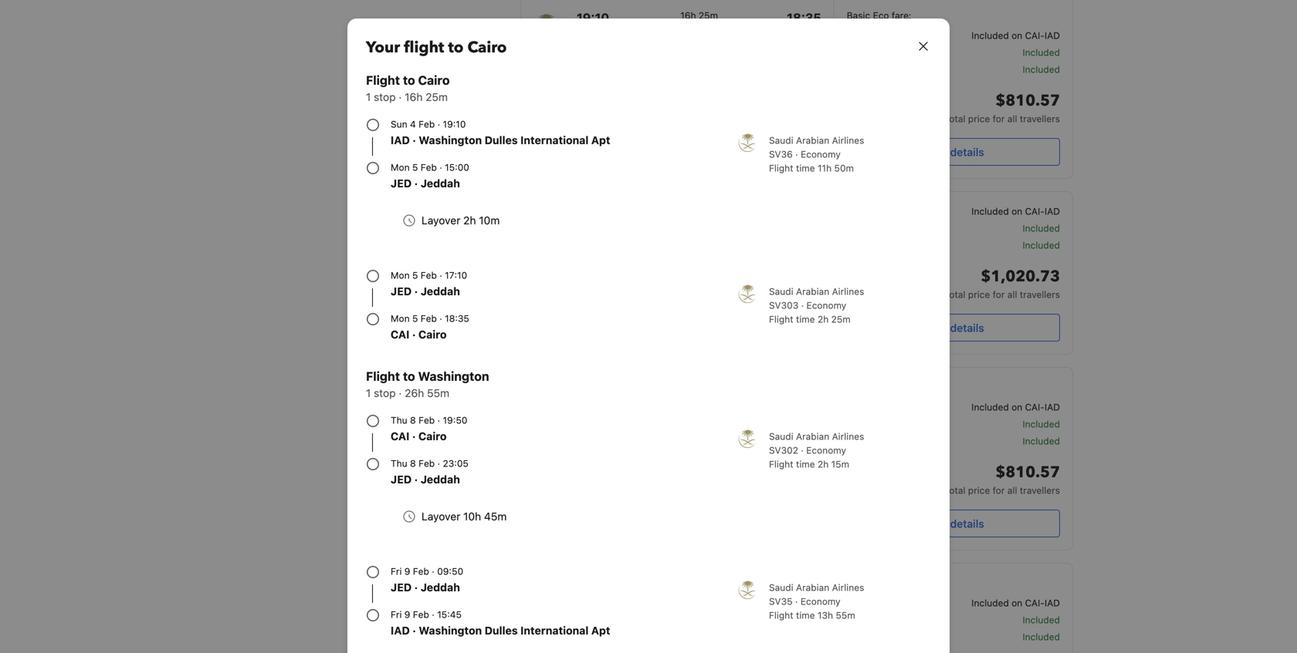 Task type: vqa. For each thing, say whether or not it's contained in the screenshot.
time within the "Saudi Arabian Airlines SV303 · Economy Flight time 2h 25m"
yes



Task type: describe. For each thing, give the bounding box(es) containing it.
travellers for third view details button
[[1020, 486, 1060, 496]]

stop for flight to cairo
[[374, 91, 396, 103]]

economy for thu 8 feb · 23:05 jed · jeddah
[[806, 445, 846, 456]]

45m
[[484, 511, 507, 523]]

your flight to cairo dialog
[[329, 0, 968, 654]]

airlines for mon 5 feb · 18:35 cai · cairo
[[832, 286, 864, 297]]

your flight to cairo
[[366, 37, 507, 58]]

· inside saudi arabian airlines sv36 · economy flight time 11h 50m
[[795, 149, 798, 160]]

layover for washington
[[422, 511, 460, 523]]

mon inside mon 5 feb · 17:10 jed · jeddah
[[391, 270, 410, 281]]

view for 3rd view details button from the bottom of the page
[[923, 146, 947, 159]]

layover 2h 10m
[[422, 214, 500, 227]]

saudi arabian airlines image for washington
[[738, 581, 757, 600]]

9 for jed
[[404, 567, 410, 578]]

flight
[[404, 37, 444, 58]]

15m
[[831, 459, 849, 470]]

15:45 inside fri 9 feb · 15:45 iad · washington dulles international apt
[[437, 610, 462, 621]]

$810.57 total price for all travellers for third view details button
[[944, 462, 1060, 496]]

washington for sun 4 feb · 19:10 iad · washington dulles international apt
[[419, 134, 482, 147]]

iad inside fri 9 feb · 15:45 iad · washington dulles international apt
[[391, 625, 410, 638]]

flight inside flight to cairo 1 stop · 16h 25m
[[366, 73, 400, 88]]

price for 2nd view details button from the bottom of the page
[[968, 290, 990, 300]]

details for 2nd view details button from the bottom of the page
[[950, 322, 984, 335]]

personal
[[865, 30, 903, 41]]

2 included on cai-iad from the top
[[971, 206, 1060, 217]]

1 basic eco fare: from the top
[[847, 10, 911, 21]]

1 horizontal spatial 18:35
[[787, 10, 821, 25]]

2 basic from the top
[[847, 578, 870, 589]]

55m inside 'saudi arabian airlines sv35 · economy flight time 13h 55m'
[[836, 611, 855, 622]]

· inside flight to cairo 1 stop · 16h 25m
[[399, 91, 402, 103]]

2 view details button from the top
[[847, 314, 1060, 342]]

8 inside the 19:15 iad . 8 feb
[[796, 295, 802, 306]]

16h 25m
[[680, 10, 718, 21]]

all for third view details button
[[1007, 486, 1017, 496]]

19:10 inside the sun 4 feb · 19:10 iad · washington dulles international apt
[[443, 119, 466, 130]]

mon for jed
[[391, 313, 410, 324]]

saudi for fri 9 feb · 15:45 iad · washington dulles international apt
[[769, 583, 793, 594]]

1 eco from the top
[[873, 10, 889, 21]]

feb for sun 4 feb · 19:10 iad · washington dulles international apt
[[419, 119, 435, 130]]

1 fare: from the top
[[892, 10, 911, 21]]

55m inside flight to washington 1 stop · 26h 55m
[[427, 387, 449, 400]]

8 for jeddah
[[410, 459, 416, 469]]

view details for third view details button
[[923, 518, 984, 531]]

saudi for mon 5 feb · 15:00 jed · jeddah
[[769, 135, 793, 146]]

fri for jed
[[391, 567, 402, 578]]

4
[[410, 119, 416, 130]]

25m inside flight to cairo 1 stop · 16h 25m
[[426, 91, 448, 103]]

16h inside flight to cairo 1 stop · 16h 25m
[[405, 91, 423, 103]]

economy for fri 9 feb · 15:45 iad · washington dulles international apt
[[801, 597, 841, 608]]

3 on from the top
[[1012, 402, 1022, 413]]

jed for mon 5 feb · 17:10 jed · jeddah
[[391, 285, 412, 298]]

3 cai- from the top
[[1025, 402, 1045, 413]]

layover 10h 45m
[[422, 511, 507, 523]]

01:30 cai . 6 feb
[[773, 579, 821, 608]]

13h
[[818, 611, 833, 622]]

time for mon 5 feb · 18:35 cai · cairo
[[796, 314, 815, 325]]

flight for fri 9 feb · 09:50 jed · jeddah
[[769, 611, 793, 622]]

23:05
[[443, 459, 468, 469]]

1 included on cai-iad from the top
[[971, 30, 1060, 41]]

26h
[[405, 387, 424, 400]]

3 included on cai-iad from the top
[[971, 402, 1060, 413]]

cai for mon 5 feb · 18:35 cai · cairo
[[391, 329, 409, 341]]

cai for thu 8 feb · 19:50 cai · cairo
[[391, 430, 409, 443]]

flight for thu 8 feb · 19:50 cai · cairo
[[769, 459, 793, 470]]

19:15
[[789, 277, 821, 291]]

0 vertical spatial 2h
[[463, 214, 476, 227]]

15:45 inside "15:45 iad ."
[[787, 453, 821, 467]]

view for third view details button
[[923, 518, 947, 531]]

travellers for 3rd view details button from the bottom of the page
[[1020, 113, 1060, 124]]

personal item
[[865, 30, 924, 41]]

iad inside the 19:15 iad . 8 feb
[[773, 295, 788, 306]]

cairo inside flight to cairo 1 stop · 16h 25m
[[418, 73, 450, 88]]

view details for 3rd view details button from the bottom of the page
[[923, 146, 984, 159]]

thu for jed
[[391, 459, 407, 469]]

details for third view details button
[[950, 518, 984, 531]]

flight for mon 5 feb · 17:10 jed · jeddah
[[769, 314, 793, 325]]

5 for iad
[[412, 162, 418, 173]]

travellers for 2nd view details button from the bottom of the page
[[1020, 290, 1060, 300]]

1 saudi arabian airlines from the top
[[533, 124, 629, 135]]

mon 5 feb · 18:35 cai · cairo
[[391, 313, 469, 341]]

2 on from the top
[[1012, 206, 1022, 217]]

2h for jeddah
[[818, 314, 829, 325]]

washington inside flight to washington 1 stop · 26h 55m
[[418, 369, 489, 384]]

sv35
[[769, 597, 793, 608]]

5 for jed
[[412, 313, 418, 324]]

price for 3rd view details button from the bottom of the page
[[968, 113, 990, 124]]

11h
[[818, 163, 832, 174]]

to for washington
[[403, 369, 415, 384]]

feb for fri 9 feb · 09:50 jed · jeddah
[[413, 567, 429, 578]]

economy for mon 5 feb · 18:35 cai · cairo
[[806, 300, 846, 311]]

view for 2nd view details button from the bottom of the page
[[923, 322, 947, 335]]

· inside 'saudi arabian airlines sv35 · economy flight time 13h 55m'
[[795, 597, 798, 608]]

17:10
[[445, 270, 467, 281]]

10h
[[463, 511, 481, 523]]

apt for sun 4 feb · 19:10 iad · washington dulles international apt
[[591, 134, 610, 147]]

sv36
[[769, 149, 793, 160]]

4 on from the top
[[1012, 598, 1022, 609]]

· inside saudi arabian airlines sv302 · economy flight time 2h 15m
[[801, 445, 804, 456]]

details for 3rd view details button from the bottom of the page
[[950, 146, 984, 159]]

3 view details button from the top
[[847, 510, 1060, 538]]

time for fri 9 feb · 15:45 iad · washington dulles international apt
[[796, 611, 815, 622]]

sun
[[391, 119, 407, 130]]

jeddah for mon 5 feb · 17:10 jed · jeddah
[[421, 285, 460, 298]]

fri 9 feb · 15:45 iad · washington dulles international apt
[[391, 610, 610, 638]]

saudi arabian airlines sv36 · economy flight time 11h 50m
[[769, 135, 864, 174]]

1 cai- from the top
[[1025, 30, 1045, 41]]

saudi arabian airlines sv302 · economy flight time 2h 15m
[[769, 432, 864, 470]]

· inside saudi arabian airlines sv303 · economy flight time 2h 25m
[[801, 300, 804, 311]]

flight to washington 1 stop · 26h 55m
[[366, 369, 489, 400]]

cairo inside mon 5 feb · 18:35 cai · cairo
[[418, 329, 447, 341]]

9 for iad
[[404, 610, 410, 621]]

arabian for mon 5 feb · 18:35 cai · cairo
[[796, 286, 829, 297]]

cai inside 01:30 cai . 6 feb
[[773, 597, 789, 608]]

iad inside "15:45 iad ."
[[773, 471, 789, 482]]



Task type: locate. For each thing, give the bounding box(es) containing it.
feb inside 01:30 cai . 6 feb
[[805, 597, 821, 608]]

2 vertical spatial 2h
[[818, 459, 829, 470]]

1 $810.57 from the top
[[996, 90, 1060, 112]]

1 left 26h
[[366, 387, 371, 400]]

8
[[796, 295, 802, 306], [410, 415, 416, 426], [410, 459, 416, 469]]

3 all from the top
[[1007, 486, 1017, 496]]

5
[[412, 162, 418, 173], [412, 270, 418, 281], [412, 313, 418, 324]]

18:35
[[787, 10, 821, 25], [445, 313, 469, 324]]

international inside the sun 4 feb · 19:10 iad · washington dulles international apt
[[520, 134, 589, 147]]

fri
[[391, 567, 402, 578], [391, 610, 402, 621]]

2 vertical spatial 25m
[[831, 314, 851, 325]]

0 vertical spatial all
[[1007, 113, 1017, 124]]

5 inside mon 5 feb · 17:10 jed · jeddah
[[412, 270, 418, 281]]

2 price from the top
[[968, 290, 990, 300]]

0 vertical spatial 25m
[[699, 10, 718, 21]]

stop inside flight to washington 1 stop · 26h 55m
[[374, 387, 396, 400]]

55m right 13h
[[836, 611, 855, 622]]

0 vertical spatial international
[[520, 134, 589, 147]]

2 vertical spatial 5
[[412, 313, 418, 324]]

0 vertical spatial details
[[950, 146, 984, 159]]

cairo down 19:50
[[418, 430, 447, 443]]

4 time from the top
[[796, 611, 815, 622]]

1 vertical spatial price
[[968, 290, 990, 300]]

basic right 01:30
[[847, 578, 870, 589]]

3 for from the top
[[993, 486, 1005, 496]]

international for sun 4 feb · 19:10 iad · washington dulles international apt
[[520, 134, 589, 147]]

5 down mon 5 feb · 17:10 jed · jeddah
[[412, 313, 418, 324]]

time for mon 5 feb · 15:00 jed · jeddah
[[796, 163, 815, 174]]

mon 5 feb · 15:00 jed · jeddah
[[391, 162, 469, 190]]

washington up 26h
[[418, 369, 489, 384]]

1 vertical spatial view details
[[923, 322, 984, 335]]

2 stop from the top
[[374, 387, 396, 400]]

50m
[[834, 163, 854, 174]]

0 vertical spatial fare:
[[892, 10, 911, 21]]

saudi arabian airlines image
[[738, 285, 757, 303], [738, 581, 757, 600]]

6
[[796, 597, 802, 608]]

jeddah inside mon 5 feb · 17:10 jed · jeddah
[[421, 285, 460, 298]]

2 total from the top
[[944, 290, 966, 300]]

10m
[[479, 214, 500, 227]]

dulles for fri 9 feb · 15:45 iad · washington dulles international apt
[[485, 625, 518, 638]]

feb inside thu 8 feb · 19:50 cai · cairo
[[419, 415, 435, 426]]

1 for from the top
[[993, 113, 1005, 124]]

1 vertical spatial saudi arabian airlines image
[[738, 430, 757, 449]]

included
[[971, 30, 1009, 41], [1023, 47, 1060, 58], [1023, 64, 1060, 75], [971, 206, 1009, 217], [1023, 223, 1060, 234], [1023, 240, 1060, 251], [971, 402, 1009, 413], [1023, 419, 1060, 430], [1023, 436, 1060, 447], [971, 598, 1009, 609], [1023, 615, 1060, 626], [1023, 632, 1060, 643]]

0 vertical spatial saudi arabian airlines image
[[738, 134, 757, 152]]

stop up sun
[[374, 91, 396, 103]]

feb down mon 5 feb · 17:10 jed · jeddah
[[421, 313, 437, 324]]

4 included on cai-iad from the top
[[971, 598, 1060, 609]]

flight inside saudi arabian airlines sv303 · economy flight time 2h 25m
[[769, 314, 793, 325]]

flight down sv302
[[769, 459, 793, 470]]

. inside "15:45 iad ."
[[791, 468, 794, 479]]

feb for mon 5 feb · 15:00 jed · jeddah
[[421, 162, 437, 173]]

4 jeddah from the top
[[421, 582, 460, 594]]

feb inside the sun 4 feb · 19:10 iad · washington dulles international apt
[[419, 119, 435, 130]]

apt
[[591, 134, 610, 147], [591, 625, 610, 638]]

16h
[[680, 10, 696, 21], [405, 91, 423, 103]]

economy down 19:15
[[806, 300, 846, 311]]

1 vertical spatial washington
[[418, 369, 489, 384]]

8 inside thu 8 feb · 19:50 cai · cairo
[[410, 415, 416, 426]]

saudi arabian airlines sv35 · economy flight time 13h 55m
[[769, 583, 864, 622]]

15:45
[[787, 453, 821, 467], [437, 610, 462, 621]]

1 vertical spatial basic
[[847, 578, 870, 589]]

2 travellers from the top
[[1020, 290, 1060, 300]]

sun 4 feb · 19:10 iad · washington dulles international apt
[[391, 119, 610, 147]]

2 vertical spatial all
[[1007, 486, 1017, 496]]

jeddah inside 'fri 9 feb · 09:50 jed · jeddah'
[[421, 582, 460, 594]]

1 vertical spatial total
[[944, 290, 966, 300]]

airlines for fri 9 feb · 15:45 iad · washington dulles international apt
[[832, 583, 864, 594]]

economy inside saudi arabian airlines sv303 · economy flight time 2h 25m
[[806, 300, 846, 311]]

4 jed from the top
[[391, 582, 412, 594]]

flight down your
[[366, 73, 400, 88]]

1 vertical spatial dulles
[[485, 625, 518, 638]]

2h
[[463, 214, 476, 227], [818, 314, 829, 325], [818, 459, 829, 470]]

view
[[923, 146, 947, 159], [923, 322, 947, 335], [923, 518, 947, 531]]

flight inside saudi arabian airlines sv302 · economy flight time 2h 15m
[[769, 459, 793, 470]]

flight down sv303
[[769, 314, 793, 325]]

arabian for thu 8 feb · 23:05 jed · jeddah
[[796, 432, 829, 442]]

basic eco fare:
[[847, 10, 911, 21], [847, 578, 911, 589]]

feb inside mon 5 feb · 15:00 jed · jeddah
[[421, 162, 437, 173]]

2 jed from the top
[[391, 285, 412, 298]]

dulles inside fri 9 feb · 15:45 iad · washington dulles international apt
[[485, 625, 518, 638]]

basic up personal
[[847, 10, 870, 21]]

dulles inside the sun 4 feb · 19:10 iad · washington dulles international apt
[[485, 134, 518, 147]]

to inside flight to washington 1 stop · 26h 55m
[[403, 369, 415, 384]]

flight inside saudi arabian airlines sv36 · economy flight time 11h 50m
[[769, 163, 793, 174]]

international
[[520, 134, 589, 147], [520, 625, 589, 638]]

feb right 4
[[419, 119, 435, 130]]

1 vertical spatial eco
[[873, 578, 889, 589]]

mon left 17:10
[[391, 270, 410, 281]]

jed for fri 9 feb · 09:50 jed · jeddah
[[391, 582, 412, 594]]

cairo inside thu 8 feb · 19:50 cai · cairo
[[418, 430, 447, 443]]

all
[[1007, 113, 1017, 124], [1007, 290, 1017, 300], [1007, 486, 1017, 496]]

1 vertical spatial 15:45
[[437, 610, 462, 621]]

to right flight
[[448, 37, 464, 58]]

1 vertical spatial thu
[[391, 459, 407, 469]]

2 vertical spatial view
[[923, 518, 947, 531]]

0 vertical spatial 19:10
[[577, 10, 609, 25]]

1 vertical spatial stop
[[374, 387, 396, 400]]

1 total from the top
[[944, 113, 966, 124]]

1 view from the top
[[923, 146, 947, 159]]

arabian inside saudi arabian airlines sv36 · economy flight time 11h 50m
[[796, 135, 829, 146]]

0 vertical spatial for
[[993, 113, 1005, 124]]

cai-
[[1025, 30, 1045, 41], [1025, 206, 1045, 217], [1025, 402, 1045, 413], [1025, 598, 1045, 609]]

0 horizontal spatial 15:45
[[437, 610, 462, 621]]

feb for fri 9 feb · 15:45 iad · washington dulles international apt
[[413, 610, 429, 621]]

2 vertical spatial view details button
[[847, 510, 1060, 538]]

2 saudi arabian airlines from the top
[[533, 622, 629, 633]]

mon down mon 5 feb · 17:10 jed · jeddah
[[391, 313, 410, 324]]

0 vertical spatial 16h
[[680, 10, 696, 21]]

fri for iad
[[391, 610, 402, 621]]

3 total from the top
[[944, 486, 966, 496]]

1 basic from the top
[[847, 10, 870, 21]]

1 vertical spatial 1
[[366, 387, 371, 400]]

cai inside mon 5 feb · 18:35 cai · cairo
[[391, 329, 409, 341]]

1 . from the top
[[791, 292, 794, 303]]

thu inside 'thu 8 feb · 23:05 jed · jeddah'
[[391, 459, 407, 469]]

cai
[[391, 329, 409, 341], [391, 430, 409, 443], [773, 597, 789, 608]]

2 mon from the top
[[391, 270, 410, 281]]

. down sv302
[[791, 468, 794, 479]]

18:35 inside mon 5 feb · 18:35 cai · cairo
[[445, 313, 469, 324]]

3 time from the top
[[796, 459, 815, 470]]

1 all from the top
[[1007, 113, 1017, 124]]

feb inside 'fri 9 feb · 09:50 jed · jeddah'
[[413, 567, 429, 578]]

saudi arabian airlines image for cairo
[[738, 285, 757, 303]]

· inside flight to washington 1 stop · 26h 55m
[[399, 387, 402, 400]]

for inside $1,020.73 total price for all travellers
[[993, 290, 1005, 300]]

sv303
[[769, 300, 798, 311]]

3 jeddah from the top
[[421, 474, 460, 486]]

economy inside saudi arabian airlines sv302 · economy flight time 2h 15m
[[806, 445, 846, 456]]

2 vertical spatial total
[[944, 486, 966, 496]]

1 saudi arabian airlines image from the top
[[738, 134, 757, 152]]

total for 2nd view details button from the bottom of the page
[[944, 290, 966, 300]]

1 for flight to washington
[[366, 387, 371, 400]]

2 saudi arabian airlines image from the top
[[738, 430, 757, 449]]

iad inside the sun 4 feb · 19:10 iad · washington dulles international apt
[[391, 134, 410, 147]]

price for third view details button
[[968, 486, 990, 496]]

0 horizontal spatial 25m
[[426, 91, 448, 103]]

. inside 01:30 cai . 6 feb
[[791, 594, 794, 605]]

total for third view details button
[[944, 486, 966, 496]]

2 5 from the top
[[412, 270, 418, 281]]

0 vertical spatial washington
[[419, 134, 482, 147]]

feb inside mon 5 feb · 18:35 cai · cairo
[[421, 313, 437, 324]]

flight for sun 4 feb · 19:10 iad · washington dulles international apt
[[769, 163, 793, 174]]

total for 3rd view details button from the bottom of the page
[[944, 113, 966, 124]]

jeddah down the 09:50
[[421, 582, 460, 594]]

feb inside the 19:15 iad . 8 feb
[[805, 295, 821, 306]]

1 view details from the top
[[923, 146, 984, 159]]

2h down the 19:15 iad . 8 feb
[[818, 314, 829, 325]]

total
[[944, 113, 966, 124], [944, 290, 966, 300], [944, 486, 966, 496]]

2 view from the top
[[923, 322, 947, 335]]

feb left 17:10
[[421, 270, 437, 281]]

2 time from the top
[[796, 314, 815, 325]]

1 jed from the top
[[391, 177, 412, 190]]

fri left the 09:50
[[391, 567, 402, 578]]

economy inside 'saudi arabian airlines sv35 · economy flight time 13h 55m'
[[801, 597, 841, 608]]

layover for cairo
[[422, 214, 460, 227]]

1 down your
[[366, 91, 371, 103]]

2 for from the top
[[993, 290, 1005, 300]]

jed inside mon 5 feb · 15:00 jed · jeddah
[[391, 177, 412, 190]]

$1,020.73
[[981, 266, 1060, 288]]

5 left 15:00
[[412, 162, 418, 173]]

3 travellers from the top
[[1020, 486, 1060, 496]]

basic eco fare: up personal
[[847, 10, 911, 21]]

1 mon from the top
[[391, 162, 410, 173]]

feb left 19:50
[[419, 415, 435, 426]]

feb for thu 8 feb · 19:50 cai · cairo
[[419, 415, 435, 426]]

saudi inside saudi arabian airlines sv302 · economy flight time 2h 15m
[[769, 432, 793, 442]]

feb down 19:15
[[805, 295, 821, 306]]

iad
[[1045, 30, 1060, 41], [391, 134, 410, 147], [1045, 206, 1060, 217], [773, 295, 788, 306], [1045, 402, 1060, 413], [773, 471, 789, 482], [1045, 598, 1060, 609], [391, 625, 410, 638]]

2 vertical spatial mon
[[391, 313, 410, 324]]

basic
[[847, 10, 870, 21], [847, 578, 870, 589]]

to down flight
[[403, 73, 415, 88]]

jed for mon 5 feb · 15:00 jed · jeddah
[[391, 177, 412, 190]]

2 vertical spatial details
[[950, 518, 984, 531]]

$810.57 total price for all travellers
[[944, 90, 1060, 124], [944, 462, 1060, 496]]

flight down sv36
[[769, 163, 793, 174]]

2 horizontal spatial 25m
[[831, 314, 851, 325]]

1 vertical spatial apt
[[591, 625, 610, 638]]

0 vertical spatial 1
[[366, 91, 371, 103]]

jeddah inside mon 5 feb · 15:00 jed · jeddah
[[421, 177, 460, 190]]

saudi arabian airlines image left sv36
[[738, 134, 757, 152]]

time inside saudi arabian airlines sv36 · economy flight time 11h 50m
[[796, 163, 815, 174]]

3 jed from the top
[[391, 474, 412, 486]]

flight down sv35
[[769, 611, 793, 622]]

airlines for thu 8 feb · 23:05 jed · jeddah
[[832, 432, 864, 442]]

9 inside 'fri 9 feb · 09:50 jed · jeddah'
[[404, 567, 410, 578]]

0 vertical spatial view details button
[[847, 138, 1060, 166]]

included on cai-iad
[[971, 30, 1060, 41], [971, 206, 1060, 217], [971, 402, 1060, 413], [971, 598, 1060, 609]]

1 vertical spatial 2h
[[818, 314, 829, 325]]

flight to cairo 1 stop · 16h 25m
[[366, 73, 450, 103]]

all for 3rd view details button from the bottom of the page
[[1007, 113, 1017, 124]]

2 apt from the top
[[591, 625, 610, 638]]

flight
[[366, 73, 400, 88], [769, 163, 793, 174], [769, 314, 793, 325], [366, 369, 400, 384], [769, 459, 793, 470], [769, 611, 793, 622]]

cairo up flight to washington 1 stop · 26h 55m
[[418, 329, 447, 341]]

8 down thu 8 feb · 19:50 cai · cairo
[[410, 459, 416, 469]]

time inside 'saudi arabian airlines sv35 · economy flight time 13h 55m'
[[796, 611, 815, 622]]

0 vertical spatial basic
[[847, 10, 870, 21]]

2 details from the top
[[950, 322, 984, 335]]

0 vertical spatial $810.57
[[996, 90, 1060, 112]]

flight inside 'saudi arabian airlines sv35 · economy flight time 13h 55m'
[[769, 611, 793, 622]]

1 horizontal spatial 19:10
[[577, 10, 609, 25]]

15:45 iad .
[[773, 453, 821, 482]]

2 jeddah from the top
[[421, 285, 460, 298]]

2 fare: from the top
[[892, 578, 911, 589]]

arabian inside 'saudi arabian airlines sv35 · economy flight time 13h 55m'
[[796, 583, 829, 594]]

to inside flight to cairo 1 stop · 16h 25m
[[403, 73, 415, 88]]

1 vertical spatial all
[[1007, 290, 1017, 300]]

arabian inside saudi arabian airlines sv302 · economy flight time 2h 15m
[[796, 432, 829, 442]]

thu down thu 8 feb · 19:50 cai · cairo
[[391, 459, 407, 469]]

0 vertical spatial to
[[448, 37, 464, 58]]

international for fri 9 feb · 15:45 iad · washington dulles international apt
[[520, 625, 589, 638]]

saudi arabian airlines
[[533, 124, 629, 135], [533, 622, 629, 633]]

airlines inside saudi arabian airlines sv36 · economy flight time 11h 50m
[[832, 135, 864, 146]]

0 horizontal spatial 16h
[[405, 91, 423, 103]]

0 vertical spatial $810.57 total price for all travellers
[[944, 90, 1060, 124]]

view details button
[[847, 138, 1060, 166], [847, 314, 1060, 342], [847, 510, 1060, 538]]

1 stop from the top
[[374, 91, 396, 103]]

feb for mon 5 feb · 18:35 cai · cairo
[[421, 313, 437, 324]]

0 vertical spatial saudi arabian airlines image
[[738, 285, 757, 303]]

jeddah for mon 5 feb · 15:00 jed · jeddah
[[421, 177, 460, 190]]

3 details from the top
[[950, 518, 984, 531]]

2 basic eco fare: from the top
[[847, 578, 911, 589]]

8 down 26h
[[410, 415, 416, 426]]

. for 19:15
[[791, 292, 794, 303]]

cai up flight to washington 1 stop · 26h 55m
[[391, 329, 409, 341]]

travellers inside $1,020.73 total price for all travellers
[[1020, 290, 1060, 300]]

2 9 from the top
[[404, 610, 410, 621]]

economy up 15m
[[806, 445, 846, 456]]

0 vertical spatial price
[[968, 113, 990, 124]]

cairo
[[467, 37, 507, 58], [418, 73, 450, 88], [418, 329, 447, 341], [418, 430, 447, 443]]

arabian for fri 9 feb · 15:45 iad · washington dulles international apt
[[796, 583, 829, 594]]

3 view details from the top
[[923, 518, 984, 531]]

1 vertical spatial 9
[[404, 610, 410, 621]]

0 vertical spatial 55m
[[427, 387, 449, 400]]

all inside $1,020.73 total price for all travellers
[[1007, 290, 1017, 300]]

1 vertical spatial basic eco fare:
[[847, 578, 911, 589]]

thu
[[391, 415, 407, 426], [391, 459, 407, 469]]

jeddah down 15:00
[[421, 177, 460, 190]]

arabian
[[561, 124, 594, 135], [796, 135, 829, 146], [796, 286, 829, 297], [796, 432, 829, 442], [796, 583, 829, 594], [561, 622, 594, 633]]

feb
[[419, 119, 435, 130], [421, 162, 437, 173], [421, 270, 437, 281], [805, 295, 821, 306], [421, 313, 437, 324], [419, 415, 435, 426], [419, 459, 435, 469], [413, 567, 429, 578], [805, 597, 821, 608], [413, 610, 429, 621]]

$810.57 total price for all travellers for 3rd view details button from the bottom of the page
[[944, 90, 1060, 124]]

time down 6 at the bottom right of the page
[[796, 611, 815, 622]]

thu down 26h
[[391, 415, 407, 426]]

stop
[[374, 91, 396, 103], [374, 387, 396, 400]]

saudi arabian airlines image for flight to cairo
[[738, 134, 757, 152]]

saudi arabian airlines image left sv35
[[738, 581, 757, 600]]

1 vertical spatial fare:
[[892, 578, 911, 589]]

1 vertical spatial saudi arabian airlines
[[533, 622, 629, 633]]

saudi arabian airlines image
[[738, 134, 757, 152], [738, 430, 757, 449]]

0 vertical spatial total
[[944, 113, 966, 124]]

saudi arabian airlines sv303 · economy flight time 2h 25m
[[769, 286, 864, 325]]

2 $810.57 total price for all travellers from the top
[[944, 462, 1060, 496]]

1 horizontal spatial 16h
[[680, 10, 696, 21]]

jeddah inside 'thu 8 feb · 23:05 jed · jeddah'
[[421, 474, 460, 486]]

1 saudi arabian airlines image from the top
[[738, 285, 757, 303]]

time
[[796, 163, 815, 174], [796, 314, 815, 325], [796, 459, 815, 470], [796, 611, 815, 622]]

mon inside mon 5 feb · 18:35 cai · cairo
[[391, 313, 410, 324]]

1 horizontal spatial 25m
[[699, 10, 718, 21]]

time down sv302
[[796, 459, 815, 470]]

your
[[366, 37, 400, 58]]

09:50
[[437, 567, 463, 578]]

stop for flight to washington
[[374, 387, 396, 400]]

0 vertical spatial 5
[[412, 162, 418, 173]]

$810.57
[[996, 90, 1060, 112], [996, 462, 1060, 484]]

1 vertical spatial 55m
[[836, 611, 855, 622]]

on
[[1012, 30, 1022, 41], [1012, 206, 1022, 217], [1012, 402, 1022, 413], [1012, 598, 1022, 609]]

0 vertical spatial travellers
[[1020, 113, 1060, 124]]

washington inside fri 9 feb · 15:45 iad · washington dulles international apt
[[419, 625, 482, 638]]

1 travellers from the top
[[1020, 113, 1060, 124]]

2 vertical spatial to
[[403, 369, 415, 384]]

feb left 23:05
[[419, 459, 435, 469]]

15:45 down 'fri 9 feb · 09:50 jed · jeddah'
[[437, 610, 462, 621]]

2 saudi arabian airlines image from the top
[[738, 581, 757, 600]]

time left 11h
[[796, 163, 815, 174]]

apt inside fri 9 feb · 15:45 iad · washington dulles international apt
[[591, 625, 610, 638]]

saudi arabian airlines image left sv303
[[738, 285, 757, 303]]

1 view details button from the top
[[847, 138, 1060, 166]]

. for 15:45
[[791, 468, 794, 479]]

1 inside flight to cairo 1 stop · 16h 25m
[[366, 91, 371, 103]]

2h inside saudi arabian airlines sv303 · economy flight time 2h 25m
[[818, 314, 829, 325]]

fri inside 'fri 9 feb · 09:50 jed · jeddah'
[[391, 567, 402, 578]]

saudi inside 'saudi arabian airlines sv35 · economy flight time 13h 55m'
[[769, 583, 793, 594]]

1 on from the top
[[1012, 30, 1022, 41]]

15:00
[[445, 162, 469, 173]]

0 vertical spatial view
[[923, 146, 947, 159]]

cai left 6 at the bottom right of the page
[[773, 597, 789, 608]]

2 vertical spatial .
[[791, 594, 794, 605]]

view details
[[923, 146, 984, 159], [923, 322, 984, 335], [923, 518, 984, 531]]

to
[[448, 37, 464, 58], [403, 73, 415, 88], [403, 369, 415, 384]]

for for 2nd view details button from the bottom of the page
[[993, 290, 1005, 300]]

1 vertical spatial 19:10
[[443, 119, 466, 130]]

1 time from the top
[[796, 163, 815, 174]]

cai down 26h
[[391, 430, 409, 443]]

2h left 15m
[[818, 459, 829, 470]]

0 vertical spatial 8
[[796, 295, 802, 306]]

view details for 2nd view details button from the bottom of the page
[[923, 322, 984, 335]]

·
[[399, 91, 402, 103], [437, 119, 440, 130], [412, 134, 416, 147], [795, 149, 798, 160], [439, 162, 442, 173], [414, 177, 418, 190], [439, 270, 442, 281], [414, 285, 418, 298], [801, 300, 804, 311], [439, 313, 442, 324], [412, 329, 416, 341], [399, 387, 402, 400], [437, 415, 440, 426], [412, 430, 416, 443], [801, 445, 804, 456], [437, 459, 440, 469], [414, 474, 418, 486], [432, 567, 435, 578], [414, 582, 418, 594], [795, 597, 798, 608], [432, 610, 435, 621], [412, 625, 416, 638]]

01:30
[[787, 579, 821, 593]]

airlines inside saudi arabian airlines sv302 · economy flight time 2h 15m
[[832, 432, 864, 442]]

item
[[906, 30, 924, 41]]

1 vertical spatial details
[[950, 322, 984, 335]]

travellers
[[1020, 113, 1060, 124], [1020, 290, 1060, 300], [1020, 486, 1060, 496]]

1 vertical spatial 18:35
[[445, 313, 469, 324]]

economy up 11h
[[801, 149, 841, 160]]

3 . from the top
[[791, 594, 794, 605]]

dulles for sun 4 feb · 19:10 iad · washington dulles international apt
[[485, 134, 518, 147]]

5 left 17:10
[[412, 270, 418, 281]]

1 vertical spatial 25m
[[426, 91, 448, 103]]

3 price from the top
[[968, 486, 990, 496]]

8 for cairo
[[410, 415, 416, 426]]

jeddah down 17:10
[[421, 285, 460, 298]]

mon inside mon 5 feb · 15:00 jed · jeddah
[[391, 162, 410, 173]]

9 inside fri 9 feb · 15:45 iad · washington dulles international apt
[[404, 610, 410, 621]]

saudi inside saudi arabian airlines sv36 · economy flight time 11h 50m
[[769, 135, 793, 146]]

19:10
[[577, 10, 609, 25], [443, 119, 466, 130]]

fri inside fri 9 feb · 15:45 iad · washington dulles international apt
[[391, 610, 402, 621]]

0 vertical spatial saudi arabian airlines
[[533, 124, 629, 135]]

economy inside saudi arabian airlines sv36 · economy flight time 11h 50m
[[801, 149, 841, 160]]

jed inside mon 5 feb · 17:10 jed · jeddah
[[391, 285, 412, 298]]

for for third view details button
[[993, 486, 1005, 496]]

. left 6 at the bottom right of the page
[[791, 594, 794, 605]]

time for thu 8 feb · 23:05 jed · jeddah
[[796, 459, 815, 470]]

2 vertical spatial 8
[[410, 459, 416, 469]]

jeddah for fri 9 feb · 09:50 jed · jeddah
[[421, 582, 460, 594]]

2 all from the top
[[1007, 290, 1017, 300]]

jed inside 'thu 8 feb · 23:05 jed · jeddah'
[[391, 474, 412, 486]]

15:45 left 15m
[[787, 453, 821, 467]]

fri 9 feb · 09:50 jed · jeddah
[[391, 567, 463, 594]]

saudi arabian airlines image for flight to washington
[[738, 430, 757, 449]]

international inside fri 9 feb · 15:45 iad · washington dulles international apt
[[520, 625, 589, 638]]

25m inside saudi arabian airlines sv303 · economy flight time 2h 25m
[[831, 314, 851, 325]]

stop inside flight to cairo 1 stop · 16h 25m
[[374, 91, 396, 103]]

layover down mon 5 feb · 15:00 jed · jeddah
[[422, 214, 460, 227]]

2 vertical spatial view details
[[923, 518, 984, 531]]

1 vertical spatial 5
[[412, 270, 418, 281]]

2 dulles from the top
[[485, 625, 518, 638]]

2h for cairo
[[818, 459, 829, 470]]

25m
[[699, 10, 718, 21], [426, 91, 448, 103], [831, 314, 851, 325]]

0 vertical spatial apt
[[591, 134, 610, 147]]

feb left the 09:50
[[413, 567, 429, 578]]

2 cai- from the top
[[1025, 206, 1045, 217]]

fri down 'fri 9 feb · 09:50 jed · jeddah'
[[391, 610, 402, 621]]

0 vertical spatial thu
[[391, 415, 407, 426]]

3 5 from the top
[[412, 313, 418, 324]]

arabian for mon 5 feb · 15:00 jed · jeddah
[[796, 135, 829, 146]]

1 apt from the top
[[591, 134, 610, 147]]

arabian inside saudi arabian airlines sv303 · economy flight time 2h 25m
[[796, 286, 829, 297]]

0 vertical spatial eco
[[873, 10, 889, 21]]

1 vertical spatial travellers
[[1020, 290, 1060, 300]]

1 vertical spatial layover
[[422, 511, 460, 523]]

1 $810.57 total price for all travellers from the top
[[944, 90, 1060, 124]]

jeddah down 23:05
[[421, 474, 460, 486]]

washington inside the sun 4 feb · 19:10 iad · washington dulles international apt
[[419, 134, 482, 147]]

8 down 19:15
[[796, 295, 802, 306]]

saudi for mon 5 feb · 18:35 cai · cairo
[[769, 286, 793, 297]]

5 inside mon 5 feb · 15:00 jed · jeddah
[[412, 162, 418, 173]]

time inside saudi arabian airlines sv302 · economy flight time 2h 15m
[[796, 459, 815, 470]]

sv302
[[769, 445, 798, 456]]

1 1 from the top
[[366, 91, 371, 103]]

$810.57 for 3rd view details button from the bottom of the page
[[996, 90, 1060, 112]]

washington up 15:00
[[419, 134, 482, 147]]

thu inside thu 8 feb · 19:50 cai · cairo
[[391, 415, 407, 426]]

4 cai- from the top
[[1025, 598, 1045, 609]]

1 international from the top
[[520, 134, 589, 147]]

saudi arabian airlines image left sv302
[[738, 430, 757, 449]]

airlines inside 'saudi arabian airlines sv35 · economy flight time 13h 55m'
[[832, 583, 864, 594]]

19:50
[[443, 415, 467, 426]]

cairo down your flight to cairo
[[418, 73, 450, 88]]

thu 8 feb · 19:50 cai · cairo
[[391, 415, 467, 443]]

3 view from the top
[[923, 518, 947, 531]]

1 vertical spatial international
[[520, 625, 589, 638]]

price
[[968, 113, 990, 124], [968, 290, 990, 300], [968, 486, 990, 496]]

1 vertical spatial to
[[403, 73, 415, 88]]

0 horizontal spatial 19:10
[[443, 119, 466, 130]]

1 vertical spatial $810.57
[[996, 462, 1060, 484]]

thu for cai
[[391, 415, 407, 426]]

2 1 from the top
[[366, 387, 371, 400]]

2h left the 10m
[[463, 214, 476, 227]]

0 vertical spatial 18:35
[[787, 10, 821, 25]]

time inside saudi arabian airlines sv303 · economy flight time 2h 25m
[[796, 314, 815, 325]]

dulles
[[485, 134, 518, 147], [485, 625, 518, 638]]

for for 3rd view details button from the bottom of the page
[[993, 113, 1005, 124]]

time down sv303
[[796, 314, 815, 325]]

0 vertical spatial fri
[[391, 567, 402, 578]]

2 view details from the top
[[923, 322, 984, 335]]

1 vertical spatial $810.57 total price for all travellers
[[944, 462, 1060, 496]]

$1,020.73 total price for all travellers
[[944, 266, 1060, 300]]

feb right 6 at the bottom right of the page
[[805, 597, 821, 608]]

1 details from the top
[[950, 146, 984, 159]]

feb inside fri 9 feb · 15:45 iad · washington dulles international apt
[[413, 610, 429, 621]]

2 vertical spatial for
[[993, 486, 1005, 496]]

1
[[366, 91, 371, 103], [366, 387, 371, 400]]

all for 2nd view details button from the bottom of the page
[[1007, 290, 1017, 300]]

1 fri from the top
[[391, 567, 402, 578]]

mon
[[391, 162, 410, 173], [391, 270, 410, 281], [391, 313, 410, 324]]

9 down 'fri 9 feb · 09:50 jed · jeddah'
[[404, 610, 410, 621]]

1 vertical spatial .
[[791, 468, 794, 479]]

1 vertical spatial for
[[993, 290, 1005, 300]]

1 dulles from the top
[[485, 134, 518, 147]]

9 left the 09:50
[[404, 567, 410, 578]]

0 vertical spatial 9
[[404, 567, 410, 578]]

washington
[[419, 134, 482, 147], [418, 369, 489, 384], [419, 625, 482, 638]]

mon down sun
[[391, 162, 410, 173]]

stop left 26h
[[374, 387, 396, 400]]

$810.57 for third view details button
[[996, 462, 1060, 484]]

feb down 'fri 9 feb · 09:50 jed · jeddah'
[[413, 610, 429, 621]]

0 vertical spatial mon
[[391, 162, 410, 173]]

eco right 'saudi arabian airlines sv35 · economy flight time 13h 55m'
[[873, 578, 889, 589]]

washington down 'fri 9 feb · 09:50 jed · jeddah'
[[419, 625, 482, 638]]

apt inside the sun 4 feb · 19:10 iad · washington dulles international apt
[[591, 134, 610, 147]]

jeddah
[[421, 177, 460, 190], [421, 285, 460, 298], [421, 474, 460, 486], [421, 582, 460, 594]]

feb for thu 8 feb · 23:05 jed · jeddah
[[419, 459, 435, 469]]

apt for fri 9 feb · 15:45 iad · washington dulles international apt
[[591, 625, 610, 638]]

1 inside flight to washington 1 stop · 26h 55m
[[366, 387, 371, 400]]

2 $810.57 from the top
[[996, 462, 1060, 484]]

0 horizontal spatial 55m
[[427, 387, 449, 400]]

1 vertical spatial 16h
[[405, 91, 423, 103]]

55m
[[427, 387, 449, 400], [836, 611, 855, 622]]

1 5 from the top
[[412, 162, 418, 173]]

economy
[[801, 149, 841, 160], [806, 300, 846, 311], [806, 445, 846, 456], [801, 597, 841, 608]]

to up 26h
[[403, 369, 415, 384]]

2 fri from the top
[[391, 610, 402, 621]]

1 layover from the top
[[422, 214, 460, 227]]

. for 01:30
[[791, 594, 794, 605]]

for
[[993, 113, 1005, 124], [993, 290, 1005, 300], [993, 486, 1005, 496]]

thu 8 feb · 23:05 jed · jeddah
[[391, 459, 468, 486]]

airlines for mon 5 feb · 15:00 jed · jeddah
[[832, 135, 864, 146]]

. down 19:15
[[791, 292, 794, 303]]

1 for flight to cairo
[[366, 91, 371, 103]]

5 inside mon 5 feb · 18:35 cai · cairo
[[412, 313, 418, 324]]

airlines
[[596, 124, 629, 135], [832, 135, 864, 146], [832, 286, 864, 297], [832, 432, 864, 442], [832, 583, 864, 594], [596, 622, 629, 633]]

2 eco from the top
[[873, 578, 889, 589]]

washington for fri 9 feb · 15:45 iad · washington dulles international apt
[[419, 625, 482, 638]]

3 mon from the top
[[391, 313, 410, 324]]

2 vertical spatial price
[[968, 486, 990, 496]]

economy for mon 5 feb · 15:00 jed · jeddah
[[801, 149, 841, 160]]

flight inside flight to washington 1 stop · 26h 55m
[[366, 369, 400, 384]]

eco up personal
[[873, 10, 889, 21]]

fare:
[[892, 10, 911, 21], [892, 578, 911, 589]]

price inside $1,020.73 total price for all travellers
[[968, 290, 990, 300]]

1 vertical spatial cai
[[391, 430, 409, 443]]

jed for thu 8 feb · 23:05 jed · jeddah
[[391, 474, 412, 486]]

mon for iad
[[391, 162, 410, 173]]

mon 5 feb · 17:10 jed · jeddah
[[391, 270, 467, 298]]

feb left 15:00
[[421, 162, 437, 173]]

feb inside mon 5 feb · 17:10 jed · jeddah
[[421, 270, 437, 281]]

flight down mon 5 feb · 18:35 cai · cairo on the left
[[366, 369, 400, 384]]

1 thu from the top
[[391, 415, 407, 426]]

to for cairo
[[403, 73, 415, 88]]

feb for mon 5 feb · 17:10 jed · jeddah
[[421, 270, 437, 281]]

0 vertical spatial basic eco fare:
[[847, 10, 911, 21]]

details
[[950, 146, 984, 159], [950, 322, 984, 335], [950, 518, 984, 531]]

1 price from the top
[[968, 113, 990, 124]]

saudi for thu 8 feb · 23:05 jed · jeddah
[[769, 432, 793, 442]]

0 horizontal spatial 18:35
[[445, 313, 469, 324]]

1 horizontal spatial 15:45
[[787, 453, 821, 467]]

1 jeddah from the top
[[421, 177, 460, 190]]

layover left 10h
[[422, 511, 460, 523]]

2 . from the top
[[791, 468, 794, 479]]

2h inside saudi arabian airlines sv302 · economy flight time 2h 15m
[[818, 459, 829, 470]]

economy up 13h
[[801, 597, 841, 608]]

2 thu from the top
[[391, 459, 407, 469]]

cairo right flight
[[467, 37, 507, 58]]

basic eco fare: right 01:30
[[847, 578, 911, 589]]

eco
[[873, 10, 889, 21], [873, 578, 889, 589]]

.
[[791, 292, 794, 303], [791, 468, 794, 479], [791, 594, 794, 605]]

1 vertical spatial 8
[[410, 415, 416, 426]]

1 vertical spatial fri
[[391, 610, 402, 621]]

0 vertical spatial stop
[[374, 91, 396, 103]]

saudi
[[533, 124, 558, 135], [769, 135, 793, 146], [769, 286, 793, 297], [769, 432, 793, 442], [769, 583, 793, 594], [533, 622, 558, 633]]

1 vertical spatial saudi arabian airlines image
[[738, 581, 757, 600]]

19:15 iad . 8 feb
[[773, 277, 821, 306]]

total inside $1,020.73 total price for all travellers
[[944, 290, 966, 300]]

9
[[404, 567, 410, 578], [404, 610, 410, 621]]

1 9 from the top
[[404, 567, 410, 578]]

0 vertical spatial cai
[[391, 329, 409, 341]]

feb inside 'thu 8 feb · 23:05 jed · jeddah'
[[419, 459, 435, 469]]

jeddah for thu 8 feb · 23:05 jed · jeddah
[[421, 474, 460, 486]]

saudi inside saudi arabian airlines sv303 · economy flight time 2h 25m
[[769, 286, 793, 297]]

2 international from the top
[[520, 625, 589, 638]]

55m right 26h
[[427, 387, 449, 400]]

2 layover from the top
[[422, 511, 460, 523]]



